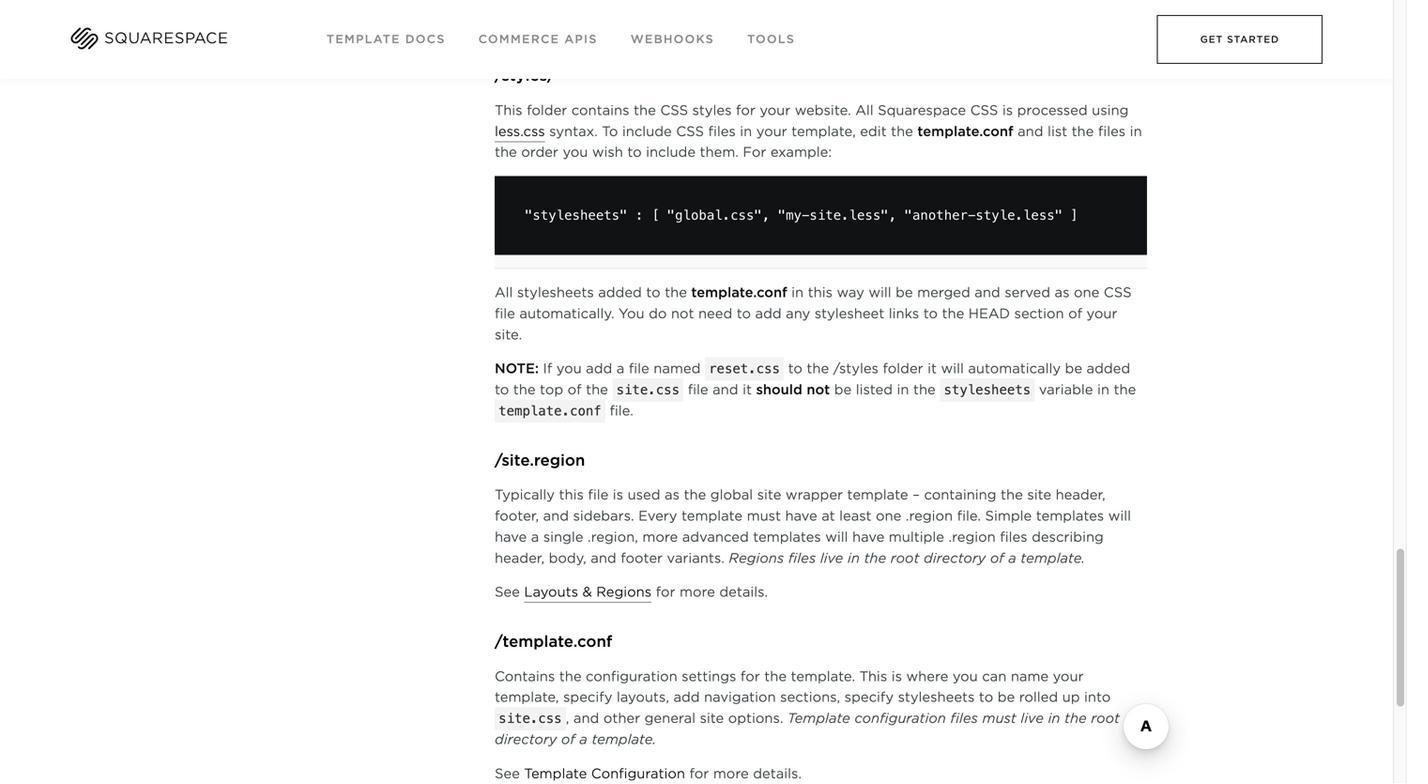 Task type: vqa. For each thing, say whether or not it's contained in the screenshot.
Template Docs's the Template
no



Task type: describe. For each thing, give the bounding box(es) containing it.
&
[[583, 584, 592, 600]]

the down note:
[[513, 382, 536, 398]]

]
[[1071, 208, 1079, 223]]

typically
[[495, 487, 555, 503]]

details. for see custom javascript for more details.
[[722, 18, 770, 34]]

example:
[[771, 144, 832, 160]]

order
[[521, 144, 559, 160]]

"my-
[[778, 208, 810, 223]]

to the /styles folder it will automatically be added to the top of the
[[495, 361, 1131, 398]]

sidebars.
[[573, 508, 634, 524]]

should
[[756, 382, 803, 398]]

least
[[840, 508, 872, 524]]

1 vertical spatial .region
[[949, 529, 996, 545]]

the down less.css link
[[495, 144, 517, 160]]

–
[[913, 487, 920, 503]]

added inside "to the /styles folder it will automatically be added to the top of the"
[[1087, 361, 1131, 377]]

of inside the template configuration files must live in the root directory of a template.
[[561, 732, 575, 747]]

2 horizontal spatial site
[[1028, 487, 1052, 503]]

settings
[[682, 668, 737, 684]]

css down styles
[[676, 123, 704, 139]]

and list the files in the order you wish to include them. for example:
[[495, 123, 1142, 160]]

"another-
[[905, 208, 976, 223]]

one inside typically this file is used as the global site wrapper template – containing the site header, footer, and sidebars. every template must have at least one .region file. simple templates will have a single .region, more advanced templates will have multiple .region files describing header, body, and footer variants.
[[876, 508, 902, 524]]

"stylesheets"
[[525, 208, 628, 223]]

contains
[[495, 668, 555, 684]]

named
[[654, 361, 701, 377]]

using
[[1092, 102, 1129, 118]]

be inside "to the /styles folder it will automatically be added to the top of the"
[[1065, 361, 1083, 377]]

the right contains
[[634, 102, 656, 118]]

a inside the template configuration files must live in the root directory of a template.
[[580, 732, 588, 747]]

get started link
[[1157, 15, 1323, 64]]

stylesheets inside 'contains the configuration settings for the template. this is where you can name your template, specify layouts, add navigation sections, specify stylesheets to be rolled up into site.css , and other general site options.'
[[898, 689, 975, 705]]

in right listed
[[897, 382, 909, 398]]

template for configuration
[[788, 710, 851, 726]]

stylesheets inside site.css file and it should not be listed in the stylesheets variable in the template.conf file.
[[944, 382, 1031, 398]]

:
[[636, 208, 644, 223]]

options.
[[728, 710, 784, 726]]

variants.
[[667, 550, 725, 566]]

in right variable
[[1098, 382, 1110, 398]]

regions files live in the root directory of a template.
[[729, 550, 1086, 566]]

body,
[[549, 550, 587, 566]]

less.css
[[495, 123, 545, 139]]

for
[[743, 144, 767, 160]]

1 horizontal spatial regions
[[729, 550, 784, 566]]

files inside the template configuration files must live in the root directory of a template.
[[951, 710, 978, 726]]

0 horizontal spatial root
[[891, 550, 920, 566]]

see for see template configuration for more details.
[[495, 766, 520, 782]]

more left tools
[[682, 18, 717, 34]]

file inside in this way will be merged and served as one css file automatically. you do not need to add any stylesheet links to the head section of your site.
[[495, 306, 515, 322]]

is inside typically this file is used as the global site wrapper template – containing the site header, footer, and sidebars. every template must have at least one .region file. simple templates will have a single .region, more advanced templates will have multiple .region files describing header, body, and footer variants.
[[613, 487, 624, 503]]

footer,
[[495, 508, 539, 524]]

as inside in this way will be merged and served as one css file automatically. you do not need to add any stylesheet links to the head section of your site.
[[1055, 285, 1070, 301]]

to inside 'contains the configuration settings for the template. this is where you can name your template, specify layouts, add navigation sections, specify stylesheets to be rolled up into site.css , and other general site options.'
[[979, 689, 994, 705]]

the up sections,
[[765, 668, 787, 684]]

root inside the template configuration files must live in the root directory of a template.
[[1091, 710, 1120, 726]]

you
[[619, 306, 645, 322]]

your inside in this way will be merged and served as one css file automatically. you do not need to add any stylesheet links to the head section of your site.
[[1087, 306, 1118, 322]]

site inside 'contains the configuration settings for the template. this is where you can name your template, specify layouts, add navigation sections, specify stylesheets to be rolled up into site.css , and other general site options.'
[[700, 710, 724, 726]]

of down simple
[[991, 550, 1004, 566]]

more down variants. on the bottom of page
[[680, 584, 715, 600]]

multiple
[[889, 529, 945, 545]]

sections,
[[780, 689, 841, 705]]

files inside typically this file is used as the global site wrapper template – containing the site header, footer, and sidebars. every template must have at least one .region file. simple templates will have a single .region, more advanced templates will have multiple .region files describing header, body, and footer variants.
[[1000, 529, 1028, 545]]

at
[[822, 508, 835, 524]]

more inside typically this file is used as the global site wrapper template – containing the site header, footer, and sidebars. every template must have at least one .region file. simple templates will have a single .region, more advanced templates will have multiple .region files describing header, body, and footer variants.
[[643, 529, 678, 545]]

site.
[[495, 327, 522, 343]]

the up do
[[665, 285, 687, 301]]

merged
[[918, 285, 971, 301]]

the down /template.conf
[[559, 668, 582, 684]]

simple
[[986, 508, 1032, 524]]

1 vertical spatial add
[[586, 361, 613, 377]]

0 horizontal spatial regions
[[597, 584, 652, 600]]

this inside 'contains the configuration settings for the template. this is where you can name your template, specify layouts, add navigation sections, specify stylesheets to be rolled up into site.css , and other general site options.'
[[860, 668, 888, 684]]

1 horizontal spatial template
[[848, 487, 909, 503]]

the left global
[[684, 487, 706, 503]]

include inside this folder contains the css styles for your website. all squarespace css is processed using less.css syntax. to include css files in your template, edit the template.conf
[[622, 123, 672, 139]]

footer
[[621, 550, 663, 566]]

1 vertical spatial you
[[557, 361, 582, 377]]

the right variable
[[1114, 382, 1136, 398]]

0 horizontal spatial templates
[[753, 529, 821, 545]]

files inside "and list the files in the order you wish to include them. for example:"
[[1099, 123, 1126, 139]]

custom javascript link
[[524, 18, 654, 37]]

a inside typically this file is used as the global site wrapper template – containing the site header, footer, and sidebars. every template must have at least one .region file. simple templates will have a single .region, more advanced templates will have multiple .region files describing header, body, and footer variants.
[[531, 529, 539, 545]]

template docs link
[[327, 32, 446, 46]]

see for see layouts & regions for more details.
[[495, 584, 520, 600]]

note: if you add a file named reset.css
[[495, 361, 780, 377]]

you inside 'contains the configuration settings for the template. this is where you can name your template, specify layouts, add navigation sections, specify stylesheets to be rolled up into site.css , and other general site options.'
[[953, 668, 978, 684]]

head
[[969, 306, 1010, 322]]

as inside typically this file is used as the global site wrapper template – containing the site header, footer, and sidebars. every template must have at least one .region file. simple templates will have a single .region, more advanced templates will have multiple .region files describing header, body, and footer variants.
[[665, 487, 680, 503]]

css left styles
[[660, 102, 688, 118]]

1 vertical spatial template
[[682, 508, 743, 524]]

in down least
[[848, 550, 860, 566]]

to down merged on the top right of the page
[[924, 306, 938, 322]]

navigation
[[704, 689, 776, 705]]

if
[[543, 361, 552, 377]]

/site.region
[[495, 451, 585, 469]]

0 horizontal spatial added
[[598, 285, 642, 301]]

0 vertical spatial header,
[[1056, 487, 1106, 503]]

0 horizontal spatial live
[[820, 550, 844, 566]]

0 vertical spatial .region
[[906, 508, 953, 524]]

this for typically
[[559, 487, 584, 503]]

list
[[1048, 123, 1068, 139]]

the right 'top'
[[586, 382, 608, 398]]

see template configuration for more details.
[[495, 766, 802, 782]]

and inside 'contains the configuration settings for the template. this is where you can name your template, specify layouts, add navigation sections, specify stylesheets to be rolled up into site.css , and other general site options.'
[[574, 710, 599, 726]]

into
[[1085, 689, 1111, 705]]

can
[[982, 668, 1007, 684]]

will inside "to the /styles folder it will automatically be added to the top of the"
[[941, 361, 964, 377]]

processed
[[1018, 102, 1088, 118]]

every
[[639, 508, 678, 524]]

listed
[[856, 382, 893, 398]]

for right javascript
[[658, 18, 678, 34]]

global
[[711, 487, 753, 503]]

1 vertical spatial details.
[[720, 584, 768, 600]]

in inside in this way will be merged and served as one css file automatically. you do not need to add any stylesheet links to the head section of your site.
[[792, 285, 804, 301]]

the up simple
[[1001, 487, 1023, 503]]

webhooks
[[631, 32, 715, 46]]

site.css file and it should not be listed in the stylesheets variable in the template.conf file.
[[499, 382, 1136, 419]]

details. for see template configuration for more details.
[[753, 766, 802, 782]]

,
[[566, 710, 569, 726]]

and down .region,
[[591, 550, 617, 566]]

/styles/
[[495, 66, 556, 85]]

and up 'single'
[[543, 508, 569, 524]]

webhooks link
[[631, 32, 715, 46]]

of inside in this way will be merged and served as one css file automatically. you do not need to add any stylesheet links to the head section of your site.
[[1069, 306, 1083, 322]]

2 horizontal spatial template.
[[1021, 550, 1086, 566]]

one inside in this way will be merged and served as one css file automatically. you do not need to add any stylesheet links to the head section of your site.
[[1074, 285, 1100, 301]]

commerce
[[479, 32, 560, 46]]

get
[[1201, 34, 1224, 45]]

configuration
[[591, 766, 685, 782]]

be inside site.css file and it should not be listed in the stylesheets variable in the template.conf file.
[[835, 382, 852, 398]]

template for docs
[[327, 32, 401, 46]]

the right listed
[[914, 382, 936, 398]]

top
[[540, 382, 564, 398]]

layouts
[[524, 584, 578, 600]]

this for in
[[808, 285, 833, 301]]

1 horizontal spatial template.conf
[[692, 285, 788, 301]]

css right squarespace
[[971, 102, 998, 118]]

to down note:
[[495, 382, 509, 398]]

the up site.css file and it should not be listed in the stylesheets variable in the template.conf file.
[[807, 361, 829, 377]]

commerce apis
[[479, 32, 598, 46]]

served
[[1005, 285, 1051, 301]]

single
[[543, 529, 584, 545]]

see layouts & regions for more details.
[[495, 584, 768, 600]]

for inside this folder contains the css styles for your website. all squarespace css is processed using less.css syntax. to include css files in your template, edit the template.conf
[[736, 102, 756, 118]]

contains
[[572, 102, 630, 118]]

0 horizontal spatial have
[[495, 529, 527, 545]]

template configuration link
[[524, 766, 685, 783]]

links
[[889, 306, 919, 322]]

reset.css
[[709, 361, 780, 377]]

a down you
[[617, 361, 625, 377]]

this folder contains the css styles for your website. all squarespace css is processed using less.css syntax. to include css files in your template, edit the template.conf
[[495, 102, 1129, 139]]

the down least
[[864, 550, 887, 566]]

css inside in this way will be merged and served as one css file automatically. you do not need to add any stylesheet links to the head section of your site.
[[1104, 285, 1132, 301]]

1 specify from the left
[[563, 689, 613, 705]]

layouts & regions link
[[524, 584, 652, 603]]



Task type: locate. For each thing, give the bounding box(es) containing it.
see for see custom javascript for more details.
[[495, 18, 520, 34]]

0 horizontal spatial template.conf
[[499, 403, 602, 419]]

you
[[563, 144, 588, 160], [557, 361, 582, 377], [953, 668, 978, 684]]

0 vertical spatial template
[[327, 32, 401, 46]]

1 horizontal spatial template
[[524, 766, 587, 782]]

0 vertical spatial template,
[[792, 123, 856, 139]]

template, down website.
[[792, 123, 856, 139]]

to right the need
[[737, 306, 751, 322]]

wish
[[592, 144, 623, 160]]

1 vertical spatial regions
[[597, 584, 652, 600]]

have
[[785, 508, 818, 524], [495, 529, 527, 545], [853, 529, 885, 545]]

the down merged on the top right of the page
[[942, 306, 965, 322]]

/template.conf
[[495, 633, 612, 651]]

2 see from the top
[[495, 584, 520, 600]]

.region down simple
[[949, 529, 996, 545]]

regions down advanced
[[729, 550, 784, 566]]

way
[[837, 285, 865, 301]]

include
[[622, 123, 672, 139], [646, 144, 696, 160]]

template.conf down 'top'
[[499, 403, 602, 419]]

1 horizontal spatial templates
[[1036, 508, 1104, 524]]

site.css inside 'contains the configuration settings for the template. this is where you can name your template, specify layouts, add navigation sections, specify stylesheets to be rolled up into site.css , and other general site options.'
[[499, 711, 562, 726]]

"global.css",
[[667, 208, 770, 223]]

2 vertical spatial template.
[[592, 732, 656, 747]]

directory inside the template configuration files must live in the root directory of a template.
[[495, 732, 557, 747]]

file up site.
[[495, 306, 515, 322]]

it right /styles
[[928, 361, 937, 377]]

"stylesheets" : [ "global.css", "my-site.less", "another-style.less" ]
[[525, 208, 1079, 223]]

this inside typically this file is used as the global site wrapper template – containing the site header, footer, and sidebars. every template must have at least one .region file. simple templates will have a single .region, more advanced templates will have multiple .region files describing header, body, and footer variants.
[[559, 487, 584, 503]]

1 horizontal spatial site
[[757, 487, 782, 503]]

and up head
[[975, 285, 1001, 301]]

1 horizontal spatial site.css
[[617, 382, 680, 398]]

1 vertical spatial template.conf
[[692, 285, 788, 301]]

root down multiple
[[891, 550, 920, 566]]

1 horizontal spatial file.
[[957, 508, 981, 524]]

directory down multiple
[[924, 550, 986, 566]]

configuration inside the template configuration files must live in the root directory of a template.
[[855, 710, 946, 726]]

is
[[1003, 102, 1013, 118], [613, 487, 624, 503], [892, 668, 902, 684]]

css
[[660, 102, 688, 118], [971, 102, 998, 118], [676, 123, 704, 139], [1104, 285, 1132, 301]]

site up simple
[[1028, 487, 1052, 503]]

0 vertical spatial template.
[[1021, 550, 1086, 566]]

in
[[740, 123, 752, 139], [1130, 123, 1142, 139], [792, 285, 804, 301], [897, 382, 909, 398], [1098, 382, 1110, 398], [848, 550, 860, 566], [1048, 710, 1061, 726]]

1 horizontal spatial this
[[808, 285, 833, 301]]

website.
[[795, 102, 851, 118]]

1 vertical spatial this
[[860, 668, 888, 684]]

1 vertical spatial live
[[1021, 710, 1044, 726]]

0 vertical spatial one
[[1074, 285, 1100, 301]]

section
[[1015, 306, 1064, 322]]

have down least
[[853, 529, 885, 545]]

1 horizontal spatial live
[[1021, 710, 1044, 726]]

css right served
[[1104, 285, 1132, 301]]

folder inside this folder contains the css styles for your website. all squarespace css is processed using less.css syntax. to include css files in your template, edit the template.conf
[[527, 102, 567, 118]]

0 vertical spatial you
[[563, 144, 588, 160]]

template. inside the template configuration files must live in the root directory of a template.
[[592, 732, 656, 747]]

0 vertical spatial added
[[598, 285, 642, 301]]

1 horizontal spatial root
[[1091, 710, 1120, 726]]

file.
[[610, 403, 634, 419], [957, 508, 981, 524]]

more down every
[[643, 529, 678, 545]]

0 vertical spatial directory
[[924, 550, 986, 566]]

template down sections,
[[788, 710, 851, 726]]

0 vertical spatial add
[[755, 306, 782, 322]]

it inside "to the /styles folder it will automatically be added to the top of the"
[[928, 361, 937, 377]]

template, inside this folder contains the css styles for your website. all squarespace css is processed using less.css syntax. to include css files in your template, edit the template.conf
[[792, 123, 856, 139]]

0 vertical spatial root
[[891, 550, 920, 566]]

containing
[[924, 487, 997, 503]]

1 vertical spatial is
[[613, 487, 624, 503]]

for right styles
[[736, 102, 756, 118]]

1 vertical spatial template,
[[495, 689, 559, 705]]

rolled
[[1019, 689, 1058, 705]]

them.
[[700, 144, 739, 160]]

have down wrapper
[[785, 508, 818, 524]]

do
[[649, 306, 667, 322]]

0 vertical spatial is
[[1003, 102, 1013, 118]]

specify
[[563, 689, 613, 705], [845, 689, 894, 705]]

site.css inside site.css file and it should not be listed in the stylesheets variable in the template.conf file.
[[617, 382, 680, 398]]

include inside "and list the files in the order you wish to include them. for example:"
[[646, 144, 696, 160]]

0 horizontal spatial this
[[495, 102, 523, 118]]

1 horizontal spatial it
[[928, 361, 937, 377]]

it down reset.css
[[743, 382, 752, 398]]

to up do
[[646, 285, 661, 301]]

add right if
[[586, 361, 613, 377]]

as up every
[[665, 487, 680, 503]]

0 horizontal spatial is
[[613, 487, 624, 503]]

1 horizontal spatial folder
[[883, 361, 924, 377]]

must down global
[[747, 508, 781, 524]]

0 vertical spatial file.
[[610, 403, 634, 419]]

template down ,
[[524, 766, 587, 782]]

include right to
[[622, 123, 672, 139]]

add left any
[[755, 306, 782, 322]]

stylesheets
[[517, 285, 594, 301], [944, 382, 1031, 398], [898, 689, 975, 705]]

file. down note: if you add a file named reset.css
[[610, 403, 634, 419]]

directory
[[924, 550, 986, 566], [495, 732, 557, 747]]

directory down contains
[[495, 732, 557, 747]]

template. down other
[[592, 732, 656, 747]]

any
[[786, 306, 811, 322]]

for down footer
[[656, 584, 676, 600]]

to
[[628, 144, 642, 160], [646, 285, 661, 301], [737, 306, 751, 322], [924, 306, 938, 322], [788, 361, 803, 377], [495, 382, 509, 398], [979, 689, 994, 705]]

0 horizontal spatial site
[[700, 710, 724, 726]]

1 vertical spatial stylesheets
[[944, 382, 1031, 398]]

add up general
[[674, 689, 700, 705]]

and left list
[[1018, 123, 1044, 139]]

where
[[907, 668, 949, 684]]

and inside site.css file and it should not be listed in the stylesheets variable in the template.conf file.
[[713, 382, 739, 398]]

1 vertical spatial template.
[[791, 668, 856, 684]]

0 vertical spatial stylesheets
[[517, 285, 594, 301]]

2 horizontal spatial template
[[788, 710, 851, 726]]

this up less.css
[[495, 102, 523, 118]]

in inside "and list the files in the order you wish to include them. for example:"
[[1130, 123, 1142, 139]]

1 vertical spatial all
[[495, 285, 513, 301]]

template up advanced
[[682, 508, 743, 524]]

be
[[896, 285, 913, 301], [1065, 361, 1083, 377], [835, 382, 852, 398], [998, 689, 1015, 705]]

1 vertical spatial header,
[[495, 550, 545, 566]]

your inside 'contains the configuration settings for the template. this is where you can name your template, specify layouts, add navigation sections, specify stylesheets to be rolled up into site.css , and other general site options.'
[[1053, 668, 1084, 684]]

0 vertical spatial folder
[[527, 102, 567, 118]]

not inside site.css file and it should not be listed in the stylesheets variable in the template.conf file.
[[807, 382, 830, 398]]

be down can
[[998, 689, 1015, 705]]

1 vertical spatial not
[[807, 382, 830, 398]]

be inside 'contains the configuration settings for the template. this is where you can name your template, specify layouts, add navigation sections, specify stylesheets to be rolled up into site.css , and other general site options.'
[[998, 689, 1015, 705]]

folder inside "to the /styles folder it will automatically be added to the top of the"
[[883, 361, 924, 377]]

template docs
[[327, 32, 446, 46]]

0 horizontal spatial template.
[[592, 732, 656, 747]]

all stylesheets added to the template.conf
[[495, 285, 788, 301]]

all up site.
[[495, 285, 513, 301]]

not right do
[[671, 306, 694, 322]]

this
[[495, 102, 523, 118], [860, 668, 888, 684]]

site down "navigation"
[[700, 710, 724, 726]]

of inside "to the /styles folder it will automatically be added to the top of the"
[[568, 382, 582, 398]]

the right "edit"
[[891, 123, 914, 139]]

1 horizontal spatial have
[[785, 508, 818, 524]]

0 vertical spatial this
[[808, 285, 833, 301]]

name
[[1011, 668, 1049, 684]]

root down into
[[1091, 710, 1120, 726]]

0 vertical spatial include
[[622, 123, 672, 139]]

describing
[[1032, 529, 1104, 545]]

and inside "and list the files in the order you wish to include them. for example:"
[[1018, 123, 1044, 139]]

site.css left ,
[[499, 711, 562, 726]]

this inside in this way will be merged and served as one css file automatically. you do not need to add any stylesheet links to the head section of your site.
[[808, 285, 833, 301]]

a down simple
[[1009, 550, 1017, 566]]

0 vertical spatial see
[[495, 18, 520, 34]]

add
[[755, 306, 782, 322], [586, 361, 613, 377], [674, 689, 700, 705]]

style.less"
[[976, 208, 1063, 223]]

1 horizontal spatial directory
[[924, 550, 986, 566]]

you down syntax.
[[563, 144, 588, 160]]

the inside the template configuration files must live in the root directory of a template.
[[1065, 710, 1087, 726]]

in right list
[[1130, 123, 1142, 139]]

0 horizontal spatial it
[[743, 382, 752, 398]]

1 horizontal spatial configuration
[[855, 710, 946, 726]]

stylesheet
[[815, 306, 885, 322]]

added
[[598, 285, 642, 301], [1087, 361, 1131, 377]]

for
[[658, 18, 678, 34], [736, 102, 756, 118], [656, 584, 676, 600], [741, 668, 760, 684], [690, 766, 709, 782]]

site right global
[[757, 487, 782, 503]]

live inside the template configuration files must live in the root directory of a template.
[[1021, 710, 1044, 726]]

as
[[1055, 285, 1070, 301], [665, 487, 680, 503]]

this left where
[[860, 668, 888, 684]]

less.css link
[[495, 123, 545, 142]]

stylesheets down where
[[898, 689, 975, 705]]

commerce apis link
[[479, 32, 598, 46]]

1 horizontal spatial all
[[856, 102, 874, 118]]

variable
[[1039, 382, 1093, 398]]

0 horizontal spatial must
[[747, 508, 781, 524]]

file inside site.css file and it should not be listed in the stylesheets variable in the template.conf file.
[[688, 382, 709, 398]]

styles
[[693, 102, 732, 118]]

template up least
[[848, 487, 909, 503]]

and inside in this way will be merged and served as one css file automatically. you do not need to add any stylesheet links to the head section of your site.
[[975, 285, 1001, 301]]

[
[[652, 208, 659, 223]]

template.conf inside this folder contains the css styles for your website. all squarespace css is processed using less.css syntax. to include css files in your template, edit the template.conf
[[918, 123, 1014, 139]]

1 vertical spatial include
[[646, 144, 696, 160]]

must inside typically this file is used as the global site wrapper template – containing the site header, footer, and sidebars. every template must have at least one .region file. simple templates will have a single .region, more advanced templates will have multiple .region files describing header, body, and footer variants.
[[747, 508, 781, 524]]

2 horizontal spatial template.conf
[[918, 123, 1014, 139]]

0 horizontal spatial all
[[495, 285, 513, 301]]

1 horizontal spatial this
[[860, 668, 888, 684]]

in this way will be merged and served as one css file automatically. you do not need to add any stylesheet links to the head section of your site.
[[495, 285, 1132, 343]]

all inside this folder contains the css styles for your website. all squarespace css is processed using less.css syntax. to include css files in your template, edit the template.conf
[[856, 102, 874, 118]]

1 vertical spatial this
[[559, 487, 584, 503]]

0 horizontal spatial template,
[[495, 689, 559, 705]]

be inside in this way will be merged and served as one css file automatically. you do not need to add any stylesheet links to the head section of your site.
[[896, 285, 913, 301]]

0 vertical spatial template.conf
[[918, 123, 1014, 139]]

0 vertical spatial as
[[1055, 285, 1070, 301]]

the inside in this way will be merged and served as one css file automatically. you do not need to add any stylesheet links to the head section of your site.
[[942, 306, 965, 322]]

note:
[[495, 361, 539, 377]]

1 horizontal spatial specify
[[845, 689, 894, 705]]

file inside typically this file is used as the global site wrapper template – containing the site header, footer, and sidebars. every template must have at least one .region file. simple templates will have a single .region, more advanced templates will have multiple .region files describing header, body, and footer variants.
[[588, 487, 609, 503]]

the
[[634, 102, 656, 118], [891, 123, 914, 139], [1072, 123, 1094, 139], [495, 144, 517, 160], [665, 285, 687, 301], [942, 306, 965, 322], [807, 361, 829, 377], [513, 382, 536, 398], [586, 382, 608, 398], [914, 382, 936, 398], [1114, 382, 1136, 398], [684, 487, 706, 503], [1001, 487, 1023, 503], [864, 550, 887, 566], [559, 668, 582, 684], [765, 668, 787, 684], [1065, 710, 1087, 726]]

2 specify from the left
[[845, 689, 894, 705]]

the right list
[[1072, 123, 1094, 139]]

regions right &
[[597, 584, 652, 600]]

added up you
[[598, 285, 642, 301]]

this left way on the top
[[808, 285, 833, 301]]

file. inside site.css file and it should not be listed in the stylesheets variable in the template.conf file.
[[610, 403, 634, 419]]

you left can
[[953, 668, 978, 684]]

0 horizontal spatial specify
[[563, 689, 613, 705]]

in inside the template configuration files must live in the root directory of a template.
[[1048, 710, 1061, 726]]

and right ,
[[574, 710, 599, 726]]

template,
[[792, 123, 856, 139], [495, 689, 559, 705]]

template.conf up the need
[[692, 285, 788, 301]]

javascript
[[582, 18, 654, 34]]

not inside in this way will be merged and served as one css file automatically. you do not need to add any stylesheet links to the head section of your site.
[[671, 306, 694, 322]]

docs
[[405, 32, 446, 46]]

0 vertical spatial must
[[747, 508, 781, 524]]

this
[[808, 285, 833, 301], [559, 487, 584, 503]]

1 see from the top
[[495, 18, 520, 34]]

0 vertical spatial details.
[[722, 18, 770, 34]]

folder up listed
[[883, 361, 924, 377]]

details.
[[722, 18, 770, 34], [720, 584, 768, 600], [753, 766, 802, 782]]

the down up at the right bottom
[[1065, 710, 1087, 726]]

1 vertical spatial must
[[983, 710, 1017, 726]]

1 vertical spatial it
[[743, 382, 752, 398]]

0 vertical spatial templates
[[1036, 508, 1104, 524]]

this inside this folder contains the css styles for your website. all squarespace css is processed using less.css syntax. to include css files in your template, edit the template.conf
[[495, 102, 523, 118]]

have down footer,
[[495, 529, 527, 545]]

you right if
[[557, 361, 582, 377]]

and down reset.css
[[713, 382, 739, 398]]

configuration inside 'contains the configuration settings for the template. this is where you can name your template, specify layouts, add navigation sections, specify stylesheets to be rolled up into site.css , and other general site options.'
[[586, 668, 678, 684]]

to inside "and list the files in the order you wish to include them. for example:"
[[628, 144, 642, 160]]

add inside in this way will be merged and served as one css file automatically. you do not need to add any stylesheet links to the head section of your site.
[[755, 306, 782, 322]]

of
[[1069, 306, 1083, 322], [568, 382, 582, 398], [991, 550, 1004, 566], [561, 732, 575, 747]]

1 vertical spatial site.css
[[499, 711, 562, 726]]

include left the them.
[[646, 144, 696, 160]]

0 horizontal spatial this
[[559, 487, 584, 503]]

template.
[[1021, 550, 1086, 566], [791, 668, 856, 684], [592, 732, 656, 747]]

.region
[[906, 508, 953, 524], [949, 529, 996, 545]]

is up sidebars. on the left of page
[[613, 487, 624, 503]]

live down rolled
[[1021, 710, 1044, 726]]

is inside this folder contains the css styles for your website. all squarespace css is processed using less.css syntax. to include css files in your template, edit the template.conf
[[1003, 102, 1013, 118]]

to right wish
[[628, 144, 642, 160]]

.region up multiple
[[906, 508, 953, 524]]

for right configuration
[[690, 766, 709, 782]]

1 vertical spatial one
[[876, 508, 902, 524]]

header, up describing
[[1056, 487, 1106, 503]]

layouts,
[[617, 689, 669, 705]]

is left where
[[892, 668, 902, 684]]

template, down contains
[[495, 689, 559, 705]]

it inside site.css file and it should not be listed in the stylesheets variable in the template.conf file.
[[743, 382, 752, 398]]

for inside 'contains the configuration settings for the template. this is where you can name your template, specify layouts, add navigation sections, specify stylesheets to be rolled up into site.css , and other general site options.'
[[741, 668, 760, 684]]

2 vertical spatial template.conf
[[499, 403, 602, 419]]

template.conf inside site.css file and it should not be listed in the stylesheets variable in the template.conf file.
[[499, 403, 602, 419]]

1 horizontal spatial must
[[983, 710, 1017, 726]]

will inside in this way will be merged and served as one css file automatically. you do not need to add any stylesheet links to the head section of your site.
[[869, 285, 892, 301]]

as up section
[[1055, 285, 1070, 301]]

1 vertical spatial configuration
[[855, 710, 946, 726]]

in up any
[[792, 285, 804, 301]]

more down options.
[[713, 766, 749, 782]]

0 vertical spatial configuration
[[586, 668, 678, 684]]

template inside the template configuration files must live in the root directory of a template.
[[788, 710, 851, 726]]

configuration up layouts,
[[586, 668, 678, 684]]

added up variable
[[1087, 361, 1131, 377]]

site.less",
[[810, 208, 897, 223]]

0 horizontal spatial template
[[327, 32, 401, 46]]

custom
[[524, 18, 577, 34]]

live
[[820, 550, 844, 566], [1021, 710, 1044, 726]]

/styles
[[834, 361, 879, 377]]

all up "edit"
[[856, 102, 874, 118]]

one right served
[[1074, 285, 1100, 301]]

template. up sections,
[[791, 668, 856, 684]]

1 horizontal spatial template.
[[791, 668, 856, 684]]

1 horizontal spatial as
[[1055, 285, 1070, 301]]

template configuration files must live in the root directory of a template.
[[495, 710, 1120, 747]]

2 vertical spatial see
[[495, 766, 520, 782]]

must inside the template configuration files must live in the root directory of a template.
[[983, 710, 1017, 726]]

0 horizontal spatial add
[[586, 361, 613, 377]]

details. down the template configuration files must live in the root directory of a template.
[[753, 766, 802, 782]]

a down footer,
[[531, 529, 539, 545]]

1 horizontal spatial one
[[1074, 285, 1100, 301]]

add inside 'contains the configuration settings for the template. this is where you can name your template, specify layouts, add navigation sections, specify stylesheets to be rolled up into site.css , and other general site options.'
[[674, 689, 700, 705]]

2 vertical spatial is
[[892, 668, 902, 684]]

0 horizontal spatial as
[[665, 487, 680, 503]]

1 horizontal spatial not
[[807, 382, 830, 398]]

0 horizontal spatial one
[[876, 508, 902, 524]]

site
[[757, 487, 782, 503], [1028, 487, 1052, 503], [700, 710, 724, 726]]

edit
[[860, 123, 887, 139]]

templates down wrapper
[[753, 529, 821, 545]]

2 horizontal spatial have
[[853, 529, 885, 545]]

configuration
[[586, 668, 678, 684], [855, 710, 946, 726]]

be up links
[[896, 285, 913, 301]]

template. inside 'contains the configuration settings for the template. this is where you can name your template, specify layouts, add navigation sections, specify stylesheets to be rolled up into site.css , and other general site options.'
[[791, 668, 856, 684]]

be up variable
[[1065, 361, 1083, 377]]

this up sidebars. on the left of page
[[559, 487, 584, 503]]

3 see from the top
[[495, 766, 520, 782]]

be down /styles
[[835, 382, 852, 398]]

0 horizontal spatial folder
[[527, 102, 567, 118]]

started
[[1227, 34, 1280, 45]]

2 vertical spatial add
[[674, 689, 700, 705]]

0 vertical spatial this
[[495, 102, 523, 118]]

get started
[[1201, 34, 1280, 45]]

automatically
[[968, 361, 1061, 377]]

template, inside 'contains the configuration settings for the template. this is where you can name your template, specify layouts, add navigation sections, specify stylesheets to be rolled up into site.css , and other general site options.'
[[495, 689, 559, 705]]

1 vertical spatial folder
[[883, 361, 924, 377]]

files inside this folder contains the css styles for your website. all squarespace css is processed using less.css syntax. to include css files in your template, edit the template.conf
[[708, 123, 736, 139]]

1 vertical spatial see
[[495, 584, 520, 600]]

is inside 'contains the configuration settings for the template. this is where you can name your template, specify layouts, add navigation sections, specify stylesheets to be rolled up into site.css , and other general site options.'
[[892, 668, 902, 684]]

tools
[[748, 32, 795, 46]]

file. inside typically this file is used as the global site wrapper template – containing the site header, footer, and sidebars. every template must have at least one .region file. simple templates will have a single .region, more advanced templates will have multiple .region files describing header, body, and footer variants.
[[957, 508, 981, 524]]

tools link
[[748, 32, 795, 46]]

0 vertical spatial not
[[671, 306, 694, 322]]

in inside this folder contains the css styles for your website. all squarespace css is processed using less.css syntax. to include css files in your template, edit the template.conf
[[740, 123, 752, 139]]

one
[[1074, 285, 1100, 301], [876, 508, 902, 524]]

to up should
[[788, 361, 803, 377]]

need
[[699, 306, 733, 322]]

file left named
[[629, 361, 650, 377]]

you inside "and list the files in the order you wish to include them. for example:"
[[563, 144, 588, 160]]

template left the docs
[[327, 32, 401, 46]]

to down can
[[979, 689, 994, 705]]

template.conf
[[918, 123, 1014, 139], [692, 285, 788, 301], [499, 403, 602, 419]]

contains the configuration settings for the template. this is where you can name your template, specify layouts, add navigation sections, specify stylesheets to be rolled up into site.css , and other general site options.
[[495, 668, 1111, 726]]



